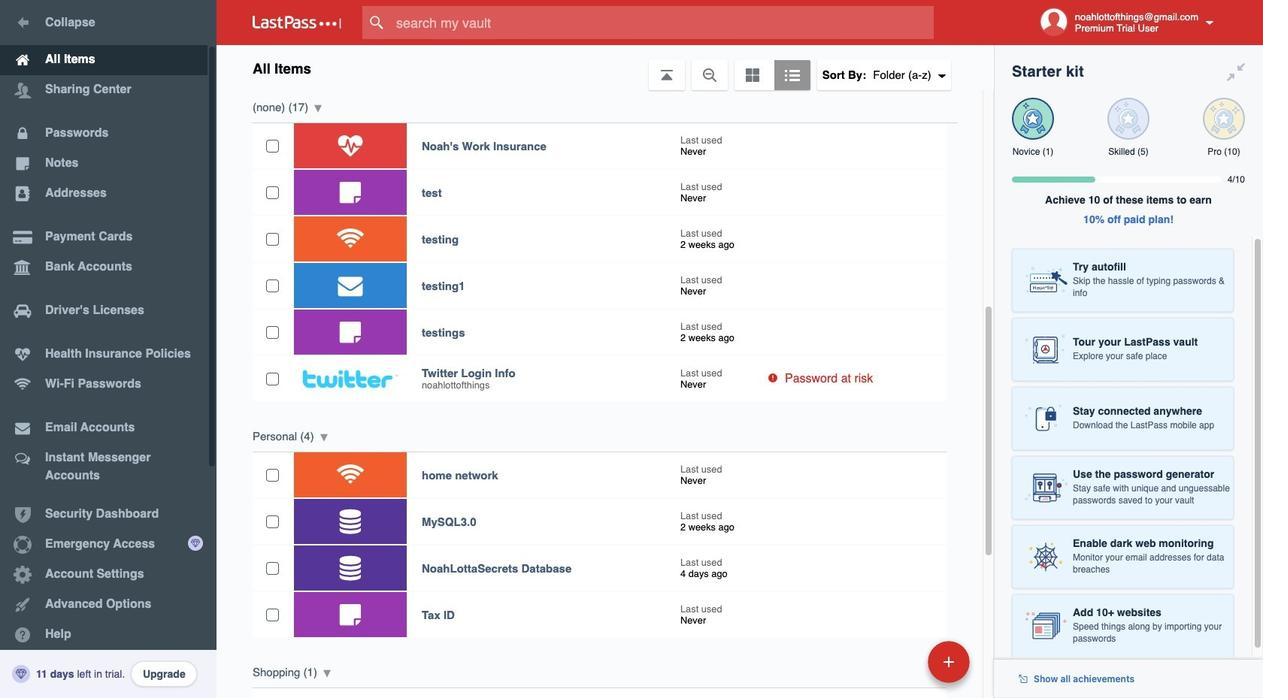 Task type: locate. For each thing, give the bounding box(es) containing it.
new item navigation
[[825, 637, 979, 699]]

vault options navigation
[[217, 45, 994, 90]]

main navigation navigation
[[0, 0, 217, 699]]



Task type: describe. For each thing, give the bounding box(es) containing it.
new item element
[[825, 641, 976, 684]]

lastpass image
[[253, 16, 342, 29]]

search my vault text field
[[363, 6, 964, 39]]

Search search field
[[363, 6, 964, 39]]



